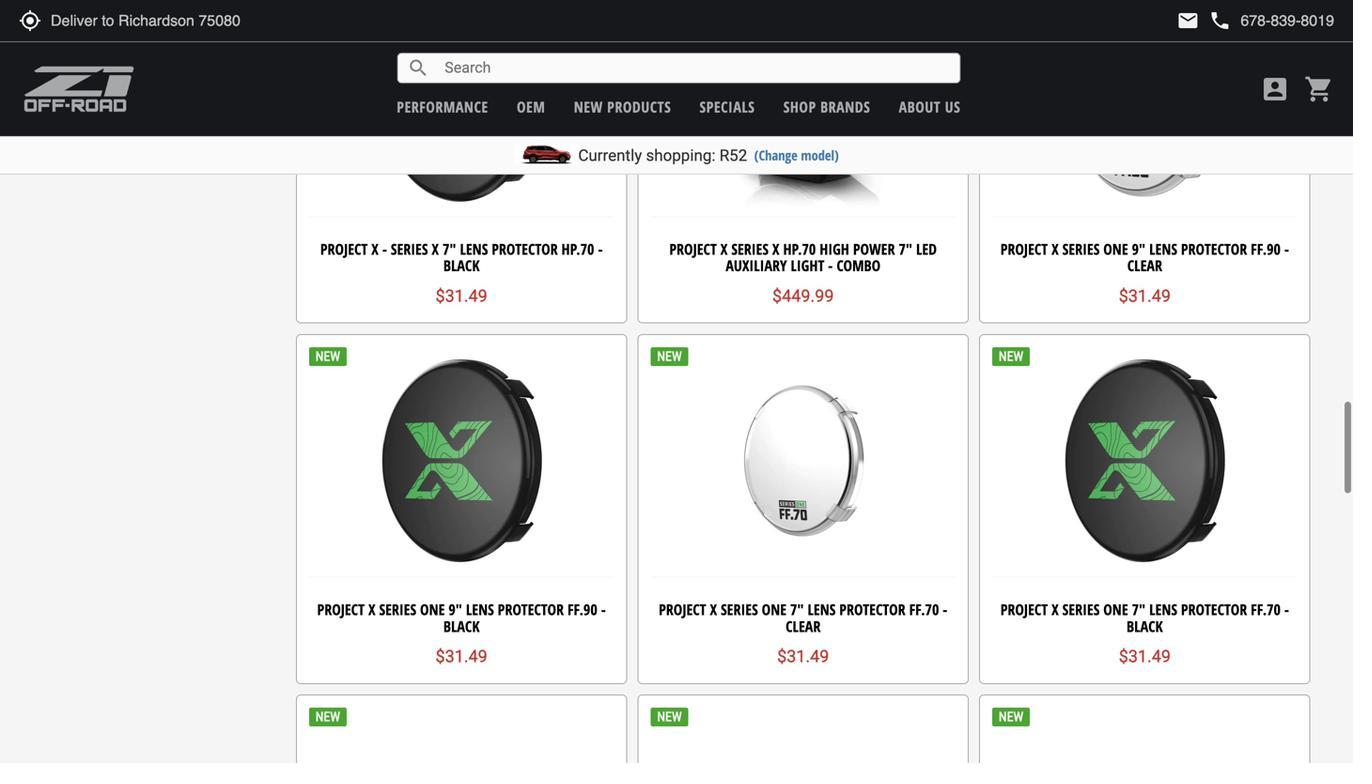 Task type: describe. For each thing, give the bounding box(es) containing it.
series inside project x - series x 7" lens protector hp.70 - black
[[391, 239, 428, 259]]

project x - series x 7" lens protector hp.70 - black
[[320, 239, 603, 276]]

- inside project x series one 7" lens protector ff.70 - clear
[[943, 600, 947, 620]]

new
[[574, 97, 603, 117]]

mail link
[[1177, 9, 1199, 32]]

ff.90 for project x series one 9" lens protector ff.90 - clear
[[1251, 239, 1281, 259]]

performance link
[[397, 97, 488, 117]]

lens for project x series one 7" lens protector ff.70 - black
[[1149, 600, 1177, 620]]

(change model) link
[[754, 146, 839, 164]]

project for project x series one 9" lens protector ff.90 - clear
[[1000, 239, 1048, 259]]

lens inside project x - series x 7" lens protector hp.70 - black
[[460, 239, 488, 259]]

us
[[945, 97, 961, 117]]

Search search field
[[430, 54, 960, 83]]

r52
[[719, 146, 747, 165]]

hp.70 inside project x - series x 7" lens protector hp.70 - black
[[561, 239, 594, 259]]

mail phone
[[1177, 9, 1231, 32]]

$31.49 for project x series one 7" lens protector ff.70 - black
[[1119, 647, 1171, 667]]

series for project x series one 9" lens protector ff.90 - clear
[[1062, 239, 1100, 259]]

- inside "project x series x hp.70 high power 7" led auxiliary light - combo"
[[828, 256, 833, 276]]

model)
[[801, 146, 839, 164]]

phone
[[1209, 9, 1231, 32]]

clear for 9"
[[1127, 256, 1162, 276]]

7" inside project x series one 7" lens protector ff.70 - clear
[[790, 600, 804, 620]]

specials link
[[700, 97, 755, 117]]

shop
[[783, 97, 816, 117]]

series for project x series one 9" lens protector ff.90 - black
[[379, 600, 416, 620]]

project x series one 7" lens protector ff.70 - black
[[1000, 600, 1289, 637]]

x for project x series one 7" lens protector ff.70 - black
[[1052, 600, 1059, 620]]

(change
[[754, 146, 798, 164]]

z1 motorsports logo image
[[23, 66, 135, 113]]

black for project x series one 7" lens protector ff.70 - black
[[1127, 617, 1163, 637]]

oem
[[517, 97, 545, 117]]

about us link
[[899, 97, 961, 117]]

currently shopping: r52 (change model)
[[578, 146, 839, 165]]

x for project x series x hp.70 high power 7" led auxiliary light - combo
[[721, 239, 728, 259]]

performance
[[397, 97, 488, 117]]

project for project x - series x 7" lens protector hp.70 - black
[[320, 239, 368, 259]]

currently
[[578, 146, 642, 165]]

shopping_cart
[[1304, 74, 1334, 104]]

phone link
[[1209, 9, 1334, 32]]

one for project x series one 9" lens protector ff.90 - clear
[[1103, 239, 1128, 259]]

ff.70 for project x series one 7" lens protector ff.70 - clear
[[909, 600, 939, 620]]

black for project x series one 9" lens protector ff.90 - black
[[443, 617, 480, 637]]

$31.49 for project x - series x 7" lens protector hp.70 - black
[[436, 286, 487, 306]]

light
[[791, 256, 824, 276]]

new products link
[[574, 97, 671, 117]]

oem link
[[517, 97, 545, 117]]

one for project x series one 9" lens protector ff.90 - black
[[420, 600, 445, 620]]

$31.49 for project x series one 9" lens protector ff.90 - black
[[436, 647, 487, 667]]

products
[[607, 97, 671, 117]]

search
[[407, 57, 430, 79]]

shopping_cart link
[[1300, 74, 1334, 104]]

lens for project x series one 7" lens protector ff.70 - clear
[[808, 600, 836, 620]]

7" inside "project x series x hp.70 high power 7" led auxiliary light - combo"
[[899, 239, 912, 259]]

one for project x series one 7" lens protector ff.70 - black
[[1103, 600, 1128, 620]]

protector for project x series one 7" lens protector ff.70 - black
[[1181, 600, 1247, 620]]



Task type: locate. For each thing, give the bounding box(es) containing it.
1 horizontal spatial ff.90
[[1251, 239, 1281, 259]]

protector for project x series one 9" lens protector ff.90 - black
[[498, 600, 564, 620]]

shopping:
[[646, 146, 716, 165]]

- inside project x series one 7" lens protector ff.70 - black
[[1284, 600, 1289, 620]]

$31.49 down project x series one 7" lens protector ff.70 - black
[[1119, 647, 1171, 667]]

-
[[382, 239, 387, 259], [598, 239, 603, 259], [1284, 239, 1289, 259], [828, 256, 833, 276], [601, 600, 606, 620], [943, 600, 947, 620], [1284, 600, 1289, 620]]

2 ff.70 from the left
[[1251, 600, 1281, 620]]

shop brands
[[783, 97, 870, 117]]

7" inside project x series one 7" lens protector ff.70 - black
[[1132, 600, 1146, 620]]

1 ff.70 from the left
[[909, 600, 939, 620]]

account_box
[[1260, 74, 1290, 104]]

one inside project x series one 7" lens protector ff.70 - clear
[[762, 600, 786, 620]]

x for project x series one 9" lens protector ff.90 - clear
[[1052, 239, 1059, 259]]

1 vertical spatial 9"
[[449, 600, 462, 620]]

combo
[[837, 256, 881, 276]]

project inside project x series one 7" lens protector ff.70 - clear
[[659, 600, 706, 620]]

protector inside project x series one 9" lens protector ff.90 - black
[[498, 600, 564, 620]]

1 horizontal spatial hp.70
[[783, 239, 816, 259]]

account_box link
[[1255, 74, 1295, 104]]

one inside project x series one 9" lens protector ff.90 - black
[[420, 600, 445, 620]]

$31.49 down project x series one 9" lens protector ff.90 - clear
[[1119, 286, 1171, 306]]

protector inside project x series one 7" lens protector ff.70 - clear
[[839, 600, 905, 620]]

1 horizontal spatial clear
[[1127, 256, 1162, 276]]

series
[[391, 239, 428, 259], [1062, 239, 1100, 259], [379, 600, 416, 620], [721, 600, 758, 620], [1062, 600, 1100, 620]]

x
[[371, 239, 379, 259], [432, 239, 439, 259], [721, 239, 728, 259], [772, 239, 779, 259], [1052, 239, 1059, 259], [368, 600, 375, 620], [710, 600, 717, 620], [1052, 600, 1059, 620]]

my_location
[[19, 9, 41, 32]]

ff.90 for project x series one 9" lens protector ff.90 - black
[[568, 600, 597, 620]]

ff.70 for project x series one 7" lens protector ff.70 - black
[[1251, 600, 1281, 620]]

ff.90
[[1251, 239, 1281, 259], [568, 600, 597, 620]]

0 vertical spatial 9"
[[1132, 239, 1146, 259]]

$31.49 for project x series one 9" lens protector ff.90 - clear
[[1119, 286, 1171, 306]]

one for project x series one 7" lens protector ff.70 - clear
[[762, 600, 786, 620]]

clear inside project x series one 7" lens protector ff.70 - clear
[[786, 617, 821, 637]]

lens
[[460, 239, 488, 259], [1149, 239, 1177, 259], [466, 600, 494, 620], [808, 600, 836, 620], [1149, 600, 1177, 620]]

project inside project x series one 9" lens protector ff.90 - black
[[317, 600, 365, 620]]

black
[[443, 256, 480, 276], [443, 617, 480, 637], [1127, 617, 1163, 637]]

shop brands link
[[783, 97, 870, 117]]

one
[[1103, 239, 1128, 259], [420, 600, 445, 620], [762, 600, 786, 620], [1103, 600, 1128, 620]]

high
[[820, 239, 849, 259]]

1 horizontal spatial 9"
[[1132, 239, 1146, 259]]

hp.70
[[561, 239, 594, 259], [783, 239, 816, 259]]

about us
[[899, 97, 961, 117]]

lens inside project x series one 7" lens protector ff.70 - black
[[1149, 600, 1177, 620]]

project inside project x series one 9" lens protector ff.90 - clear
[[1000, 239, 1048, 259]]

project for project x series one 7" lens protector ff.70 - black
[[1000, 600, 1048, 620]]

lens inside project x series one 7" lens protector ff.70 - clear
[[808, 600, 836, 620]]

project for project x series one 9" lens protector ff.90 - black
[[317, 600, 365, 620]]

7" inside project x - series x 7" lens protector hp.70 - black
[[443, 239, 456, 259]]

about
[[899, 97, 941, 117]]

hp.70 inside "project x series x hp.70 high power 7" led auxiliary light - combo"
[[783, 239, 816, 259]]

protector
[[492, 239, 558, 259], [1181, 239, 1247, 259], [498, 600, 564, 620], [839, 600, 905, 620], [1181, 600, 1247, 620]]

$31.49 down project x - series x 7" lens protector hp.70 - black
[[436, 286, 487, 306]]

mail
[[1177, 9, 1199, 32]]

protector inside project x series one 7" lens protector ff.70 - black
[[1181, 600, 1247, 620]]

series inside project x series one 7" lens protector ff.70 - black
[[1062, 600, 1100, 620]]

x inside project x series one 7" lens protector ff.70 - clear
[[710, 600, 717, 620]]

1 horizontal spatial ff.70
[[1251, 600, 1281, 620]]

project x series one 7" lens protector ff.70 - clear
[[659, 600, 947, 637]]

specials
[[700, 97, 755, 117]]

one inside project x series one 7" lens protector ff.70 - black
[[1103, 600, 1128, 620]]

9" inside project x series one 9" lens protector ff.90 - clear
[[1132, 239, 1146, 259]]

series inside project x series one 9" lens protector ff.90 - black
[[379, 600, 416, 620]]

9" for black
[[449, 600, 462, 620]]

brands
[[820, 97, 870, 117]]

project
[[320, 239, 368, 259], [669, 239, 717, 259], [1000, 239, 1048, 259], [317, 600, 365, 620], [659, 600, 706, 620], [1000, 600, 1048, 620]]

project inside "project x series x hp.70 high power 7" led auxiliary light - combo"
[[669, 239, 717, 259]]

0 horizontal spatial ff.70
[[909, 600, 939, 620]]

9" for clear
[[1132, 239, 1146, 259]]

9" inside project x series one 9" lens protector ff.90 - black
[[449, 600, 462, 620]]

$31.49 down project x series one 9" lens protector ff.90 - black
[[436, 647, 487, 667]]

clear for 7"
[[786, 617, 821, 637]]

protector inside project x - series x 7" lens protector hp.70 - black
[[492, 239, 558, 259]]

1 hp.70 from the left
[[561, 239, 594, 259]]

protector for project x series one 7" lens protector ff.70 - clear
[[839, 600, 905, 620]]

project inside project x - series x 7" lens protector hp.70 - black
[[320, 239, 368, 259]]

$31.49
[[436, 286, 487, 306], [1119, 286, 1171, 306], [436, 647, 487, 667], [777, 647, 829, 667], [1119, 647, 1171, 667]]

lens for project x series one 9" lens protector ff.90 - black
[[466, 600, 494, 620]]

project x series one 9" lens protector ff.90 - clear
[[1000, 239, 1289, 276]]

protector for project x series one 9" lens protector ff.90 - clear
[[1181, 239, 1247, 259]]

lens for project x series one 9" lens protector ff.90 - clear
[[1149, 239, 1177, 259]]

lens inside project x series one 9" lens protector ff.90 - black
[[466, 600, 494, 620]]

- inside project x series one 9" lens protector ff.90 - clear
[[1284, 239, 1289, 259]]

ff.90 inside project x series one 9" lens protector ff.90 - clear
[[1251, 239, 1281, 259]]

clear inside project x series one 9" lens protector ff.90 - clear
[[1127, 256, 1162, 276]]

x for project x series one 9" lens protector ff.90 - black
[[368, 600, 375, 620]]

ff.70 inside project x series one 7" lens protector ff.70 - clear
[[909, 600, 939, 620]]

ff.70 inside project x series one 7" lens protector ff.70 - black
[[1251, 600, 1281, 620]]

series inside project x series one 9" lens protector ff.90 - clear
[[1062, 239, 1100, 259]]

project inside project x series one 7" lens protector ff.70 - black
[[1000, 600, 1048, 620]]

auxiliary
[[726, 256, 787, 276]]

ff.70
[[909, 600, 939, 620], [1251, 600, 1281, 620]]

7"
[[443, 239, 456, 259], [899, 239, 912, 259], [790, 600, 804, 620], [1132, 600, 1146, 620]]

0 horizontal spatial hp.70
[[561, 239, 594, 259]]

- inside project x series one 9" lens protector ff.90 - black
[[601, 600, 606, 620]]

9"
[[1132, 239, 1146, 259], [449, 600, 462, 620]]

x inside project x series one 9" lens protector ff.90 - black
[[368, 600, 375, 620]]

project x series one 9" lens protector ff.90 - black
[[317, 600, 606, 637]]

$449.99
[[772, 286, 834, 306]]

$31.49 down project x series one 7" lens protector ff.70 - clear
[[777, 647, 829, 667]]

2 hp.70 from the left
[[783, 239, 816, 259]]

series for project x series one 7" lens protector ff.70 - black
[[1062, 600, 1100, 620]]

led
[[916, 239, 937, 259]]

x for project x - series x 7" lens protector hp.70 - black
[[371, 239, 379, 259]]

project x series x hp.70 high power 7" led auxiliary light - combo
[[669, 239, 937, 276]]

$31.49 for project x series one 7" lens protector ff.70 - clear
[[777, 647, 829, 667]]

x inside project x series one 7" lens protector ff.70 - black
[[1052, 600, 1059, 620]]

power
[[853, 239, 895, 259]]

0 horizontal spatial 9"
[[449, 600, 462, 620]]

0 vertical spatial ff.90
[[1251, 239, 1281, 259]]

1 vertical spatial clear
[[786, 617, 821, 637]]

x inside project x series one 9" lens protector ff.90 - clear
[[1052, 239, 1059, 259]]

ff.90 inside project x series one 9" lens protector ff.90 - black
[[568, 600, 597, 620]]

new products
[[574, 97, 671, 117]]

lens inside project x series one 9" lens protector ff.90 - clear
[[1149, 239, 1177, 259]]

project for project x series one 7" lens protector ff.70 - clear
[[659, 600, 706, 620]]

black inside project x - series x 7" lens protector hp.70 - black
[[443, 256, 480, 276]]

series inside project x series one 7" lens protector ff.70 - clear
[[721, 600, 758, 620]]

clear
[[1127, 256, 1162, 276], [786, 617, 821, 637]]

black inside project x series one 7" lens protector ff.70 - black
[[1127, 617, 1163, 637]]

one inside project x series one 9" lens protector ff.90 - clear
[[1103, 239, 1128, 259]]

0 horizontal spatial clear
[[786, 617, 821, 637]]

project for project x series x hp.70 high power 7" led auxiliary light - combo
[[669, 239, 717, 259]]

x for project x series one 7" lens protector ff.70 - clear
[[710, 600, 717, 620]]

1 vertical spatial ff.90
[[568, 600, 597, 620]]

protector inside project x series one 9" lens protector ff.90 - clear
[[1181, 239, 1247, 259]]

black inside project x series one 9" lens protector ff.90 - black
[[443, 617, 480, 637]]

series for project x series one 7" lens protector ff.70 - clear
[[721, 600, 758, 620]]

0 vertical spatial clear
[[1127, 256, 1162, 276]]

series
[[731, 239, 769, 259]]

0 horizontal spatial ff.90
[[568, 600, 597, 620]]



Task type: vqa. For each thing, say whether or not it's contained in the screenshot.
the left QX60/Pathfinder
no



